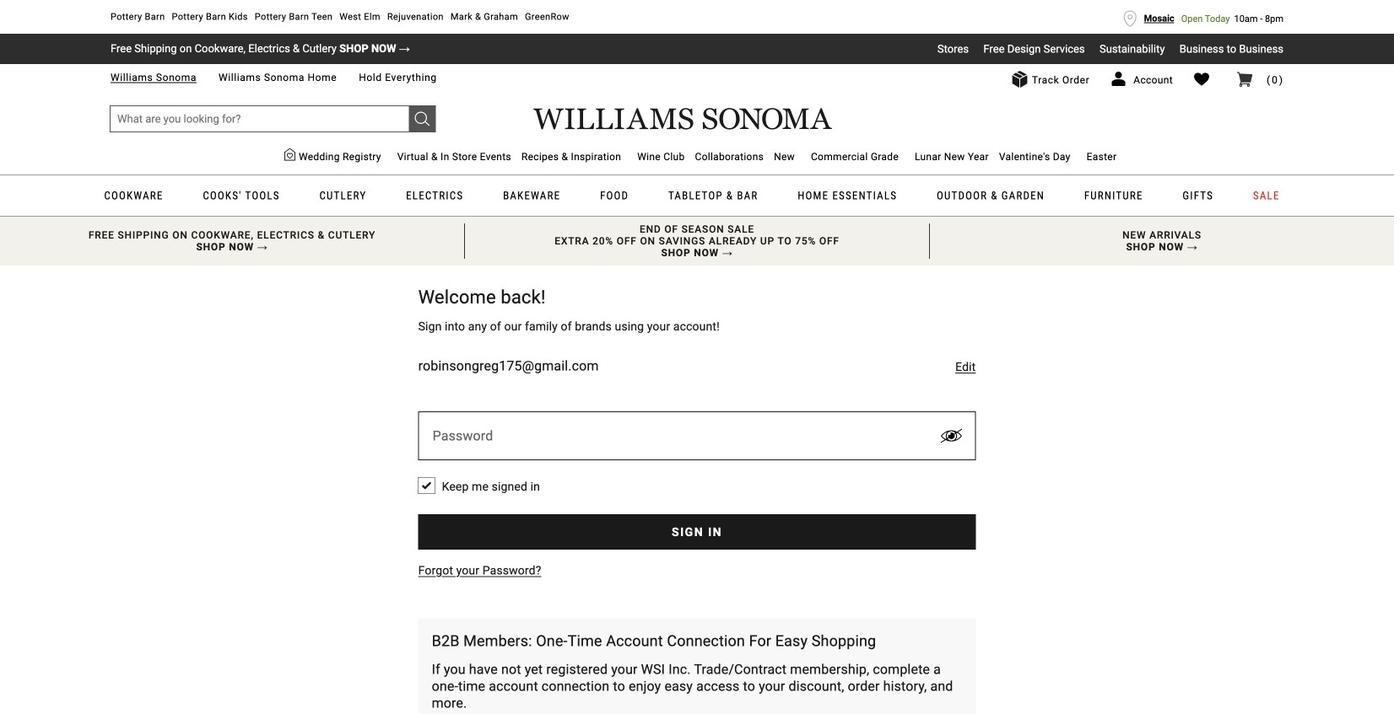 Task type: locate. For each thing, give the bounding box(es) containing it.
Search search field
[[110, 106, 436, 133]]

None checkbox
[[418, 478, 435, 495]]



Task type: describe. For each thing, give the bounding box(es) containing it.
Password password field
[[418, 412, 976, 461]]



